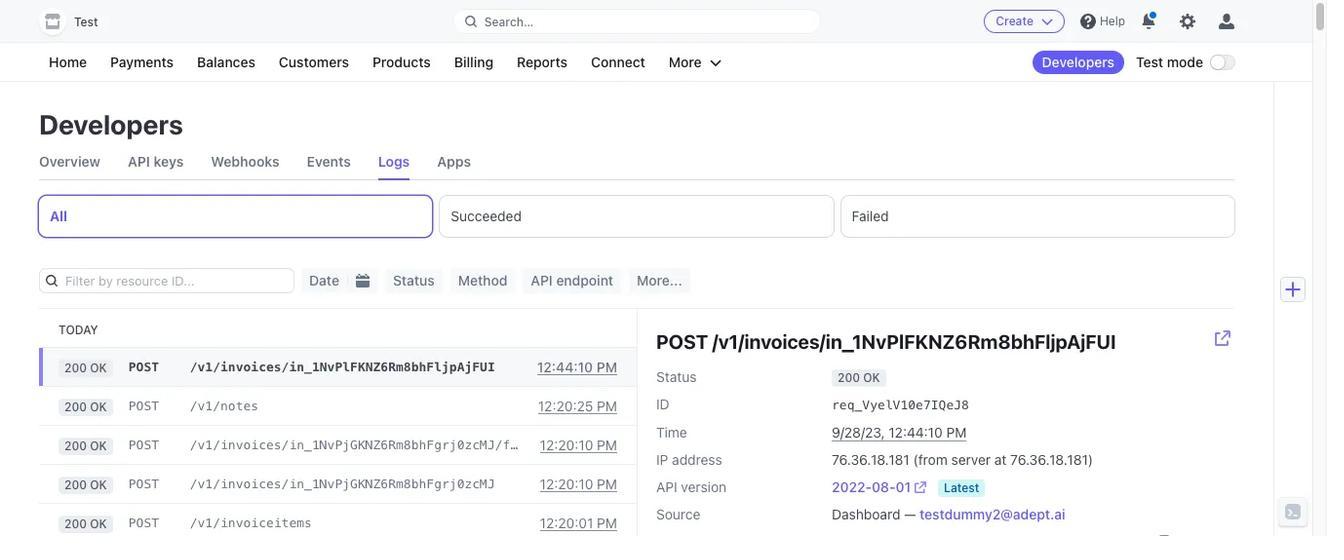 Task type: locate. For each thing, give the bounding box(es) containing it.
/v1/invoiceitems
[[190, 516, 312, 531]]

endpoint
[[556, 272, 614, 289]]

server
[[951, 452, 991, 468]]

tab list
[[39, 144, 1235, 180]]

9/28/23,
[[832, 424, 885, 441]]

12:44:10
[[537, 359, 593, 376], [889, 424, 943, 441]]

api left endpoint at the left
[[531, 272, 553, 289]]

req_vyelv10e7iqej8
[[832, 398, 969, 413]]

1 vertical spatial /v1/invoices/in_1nvplfknz6rm8bhfljpajfui
[[190, 360, 495, 375]]

12:44:10 pm button
[[537, 359, 617, 376]]

customers link
[[269, 51, 359, 74]]

2022-
[[832, 479, 872, 495]]

pm for /v1/invoices/in_1nvplfknz6rm8bhfljpajfui
[[597, 359, 617, 376]]

test inside button
[[74, 15, 98, 29]]

post
[[656, 331, 708, 353], [128, 360, 159, 375], [128, 399, 159, 414], [128, 438, 159, 453], [128, 477, 159, 492], [128, 516, 159, 531]]

0 vertical spatial 12:44:10
[[537, 359, 593, 376]]

events link
[[307, 144, 351, 179]]

2 12:20:10 pm from the top
[[540, 476, 617, 493]]

2022-08-01
[[832, 479, 911, 495]]

logs
[[378, 153, 410, 170]]

200
[[64, 360, 87, 375], [838, 371, 860, 385], [64, 399, 87, 414], [64, 438, 87, 453], [64, 477, 87, 492], [64, 516, 87, 531]]

1 vertical spatial 12:20:10 pm button
[[540, 476, 617, 494]]

2022-08-01 link
[[832, 478, 927, 497]]

api down ip
[[656, 479, 677, 495]]

2 vertical spatial api
[[656, 479, 677, 495]]

0 horizontal spatial status
[[393, 272, 435, 289]]

test for test
[[74, 15, 98, 29]]

ip address
[[656, 452, 722, 468]]

12:20:10 pm button
[[540, 437, 617, 455], [540, 476, 617, 494]]

12:44:10 up 12:20:25
[[537, 359, 593, 376]]

api inside button
[[531, 272, 553, 289]]

0 horizontal spatial 12:44:10
[[537, 359, 593, 376]]

12:20:01 pm button
[[540, 515, 617, 533]]

0 horizontal spatial test
[[74, 15, 98, 29]]

test mode
[[1136, 54, 1204, 70]]

0 vertical spatial test
[[74, 15, 98, 29]]

12:44:10 pm
[[537, 359, 617, 376]]

2 12:20:10 pm button from the top
[[540, 476, 617, 494]]

1 horizontal spatial api
[[531, 272, 553, 289]]

08-
[[872, 479, 896, 495]]

1 vertical spatial test
[[1136, 54, 1164, 70]]

developers
[[1042, 54, 1115, 70], [39, 108, 183, 140]]

events
[[307, 153, 351, 170]]

200 ok for /v1/invoices/in_1nvplfknz6rm8bhfljpajfui
[[64, 360, 107, 375]]

12:20:10 pm button down 12:20:25 pm button
[[540, 437, 617, 455]]

/v1/invoices/in_1nvplfknz6rm8bhfljpajfui up req_vyelv10e7iqej8
[[712, 331, 1116, 353]]

status
[[393, 272, 435, 289], [656, 369, 697, 385]]

200 ok
[[64, 360, 107, 375], [838, 371, 880, 385], [64, 399, 107, 414], [64, 438, 107, 453], [64, 477, 107, 492], [64, 516, 107, 531]]

12:44:10 up (from
[[889, 424, 943, 441]]

1 horizontal spatial developers
[[1042, 54, 1115, 70]]

12:20:10 for /v1/invoices/in_1nvpjgknz6rm8bhfgrj0zcmj/finalize
[[540, 437, 593, 454]]

overview
[[39, 153, 100, 170]]

0 vertical spatial 12:20:10 pm
[[540, 437, 617, 454]]

pm right 12:20:25
[[597, 398, 617, 415]]

time
[[656, 424, 687, 441]]

status left method
[[393, 272, 435, 289]]

200 for /v1/invoices/in_1nvplfknz6rm8bhfljpajfui
[[64, 360, 87, 375]]

logs link
[[378, 144, 410, 179]]

12:20:10 pm
[[540, 437, 617, 454], [540, 476, 617, 493]]

1 vertical spatial status
[[656, 369, 697, 385]]

status up the id
[[656, 369, 697, 385]]

api for api keys
[[128, 153, 150, 170]]

test up home in the top left of the page
[[74, 15, 98, 29]]

pm
[[597, 359, 617, 376], [597, 398, 617, 415], [947, 424, 967, 441], [597, 437, 617, 454], [597, 476, 617, 493], [597, 515, 617, 532]]

1 horizontal spatial /v1/invoices/in_1nvplfknz6rm8bhfljpajfui
[[712, 331, 1116, 353]]

12:20:10 pm for /v1/invoices/in_1nvpjgknz6rm8bhfgrj0zcmj/finalize
[[540, 437, 617, 454]]

12:20:10 pm button up the 12:20:01 pm
[[540, 476, 617, 494]]

api
[[128, 153, 150, 170], [531, 272, 553, 289], [656, 479, 677, 495]]

succeeded button
[[440, 196, 834, 237]]

developers up overview
[[39, 108, 183, 140]]

76.36.18.181 (from server at 76.36.18.181)
[[832, 452, 1093, 468]]

payments
[[110, 54, 174, 70]]

12:20:10 down 12:20:25
[[540, 437, 593, 454]]

date button
[[301, 268, 347, 294]]

api endpoint button
[[523, 268, 621, 294]]

12:20:10 pm down 12:20:25 pm button
[[540, 437, 617, 454]]

2 horizontal spatial api
[[656, 479, 677, 495]]

1 vertical spatial 12:44:10
[[889, 424, 943, 441]]

0 horizontal spatial api
[[128, 153, 150, 170]]

12:20:10 up '12:20:01'
[[540, 476, 593, 493]]

all button
[[39, 196, 432, 237]]

1 12:20:10 from the top
[[540, 437, 593, 454]]

method button
[[450, 268, 515, 294]]

developers down help button
[[1042, 54, 1115, 70]]

help
[[1100, 14, 1126, 28]]

pm for /v1/notes
[[597, 398, 617, 415]]

1 12:20:10 pm from the top
[[540, 437, 617, 454]]

2 12:20:10 from the top
[[540, 476, 593, 493]]

12:44:10 inside button
[[537, 359, 593, 376]]

200 for /v1/invoiceitems
[[64, 516, 87, 531]]

post for /v1/invoices/in_1nvplfknz6rm8bhfljpajfui
[[128, 360, 159, 375]]

pm down 12:20:25 pm button
[[597, 437, 617, 454]]

method
[[458, 272, 508, 289]]

pm up the 12:20:01 pm
[[597, 476, 617, 493]]

api left keys
[[128, 153, 150, 170]]

0 vertical spatial status
[[393, 272, 435, 289]]

pm for /v1/invoices/in_1nvpjgknz6rm8bhfgrj0zcmj/finalize
[[597, 437, 617, 454]]

/v1/invoices/in_1nvplfknz6rm8bhfljpajfui
[[712, 331, 1116, 353], [190, 360, 495, 375]]

latest
[[944, 481, 979, 495]]

at
[[995, 452, 1007, 468]]

reports link
[[507, 51, 577, 74]]

12:20:10 pm up the 12:20:01 pm
[[540, 476, 617, 493]]

0 horizontal spatial /v1/invoices/in_1nvplfknz6rm8bhfljpajfui
[[190, 360, 495, 375]]

1 horizontal spatial test
[[1136, 54, 1164, 70]]

post for /v1/notes
[[128, 399, 159, 414]]

pm right '12:20:01'
[[597, 515, 617, 532]]

0 vertical spatial 12:20:10
[[540, 437, 593, 454]]

home link
[[39, 51, 97, 74]]

pm up 12:20:25 pm
[[597, 359, 617, 376]]

balances link
[[187, 51, 265, 74]]

0 vertical spatial 12:20:10 pm button
[[540, 437, 617, 455]]

1 vertical spatial 12:20:10
[[540, 476, 593, 493]]

1 vertical spatial 12:20:10 pm
[[540, 476, 617, 493]]

—
[[904, 506, 916, 523]]

more button
[[659, 51, 731, 74]]

mode
[[1167, 54, 1204, 70]]

ok
[[90, 360, 107, 375], [863, 371, 880, 385], [90, 399, 107, 414], [90, 438, 107, 453], [90, 477, 107, 492], [90, 516, 107, 531]]

/v1/invoices/in_1nvplfknz6rm8bhfljpajfui up /v1/invoices/in_1nvpjgknz6rm8bhfgrj0zcmj/finalize
[[190, 360, 495, 375]]

1 vertical spatial developers
[[39, 108, 183, 140]]

pm for /v1/invoiceitems
[[597, 515, 617, 532]]

create button
[[984, 10, 1065, 33]]

1 horizontal spatial 12:44:10
[[889, 424, 943, 441]]

1 12:20:10 pm button from the top
[[540, 437, 617, 455]]

1 vertical spatial api
[[531, 272, 553, 289]]

0 vertical spatial api
[[128, 153, 150, 170]]

api version
[[656, 479, 727, 495]]

pm up 76.36.18.181 (from server at 76.36.18.181)
[[947, 424, 967, 441]]

0 vertical spatial developers
[[1042, 54, 1115, 70]]

test left mode
[[1136, 54, 1164, 70]]



Task type: vqa. For each thing, say whether or not it's contained in the screenshot.
Account
no



Task type: describe. For each thing, give the bounding box(es) containing it.
api keys
[[128, 153, 184, 170]]

status inside button
[[393, 272, 435, 289]]

76.36.18.181
[[832, 452, 910, 468]]

200 for /v1/invoices/in_1nvpjgknz6rm8bhfgrj0zcmj/finalize
[[64, 438, 87, 453]]

failed button
[[841, 196, 1235, 237]]

1 horizontal spatial status
[[656, 369, 697, 385]]

failed
[[852, 208, 889, 224]]

source
[[656, 506, 701, 523]]

reports
[[517, 54, 568, 70]]

tab list containing overview
[[39, 144, 1235, 180]]

12:44:10 inside button
[[889, 424, 943, 441]]

/v1/invoices/in_1nvpjgknz6rm8bhfgrj0zcmj
[[190, 477, 495, 492]]

payments link
[[101, 51, 183, 74]]

200 for /v1/invoices/in_1nvpjgknz6rm8bhfgrj0zcmj
[[64, 477, 87, 492]]

api for api endpoint
[[531, 272, 553, 289]]

home
[[49, 54, 87, 70]]

200 ok for /v1/invoices/in_1nvpjgknz6rm8bhfgrj0zcmj
[[64, 477, 107, 492]]

12:20:25 pm
[[538, 398, 617, 415]]

76.36.18.181)
[[1011, 452, 1093, 468]]

post /v1/invoices/in_1nvplfknz6rm8bhfljpajfui
[[656, 331, 1116, 353]]

products
[[373, 54, 431, 70]]

balances
[[197, 54, 255, 70]]

12:20:25 pm button
[[538, 398, 617, 415]]

0 horizontal spatial developers
[[39, 108, 183, 140]]

12:20:10 pm button for /v1/invoices/in_1nvpjgknz6rm8bhfgrj0zcmj/finalize
[[540, 437, 617, 455]]

pm inside button
[[947, 424, 967, 441]]

post for /v1/invoices/in_1nvpjgknz6rm8bhfgrj0zcmj
[[128, 477, 159, 492]]

ip
[[656, 452, 668, 468]]

12:20:10 pm for /v1/invoices/in_1nvpjgknz6rm8bhfgrj0zcmj
[[540, 476, 617, 493]]

12:20:01 pm
[[540, 515, 617, 532]]

ok for /v1/notes
[[90, 399, 107, 414]]

apps
[[437, 153, 471, 170]]

create
[[996, 14, 1034, 28]]

billing
[[454, 54, 494, 70]]

api for api version
[[656, 479, 677, 495]]

dashboard
[[832, 506, 901, 523]]

12:20:10 pm button for /v1/invoices/in_1nvpjgknz6rm8bhfgrj0zcmj
[[540, 476, 617, 494]]

testdummy2@adept.ai
[[920, 506, 1066, 523]]

01
[[896, 479, 911, 495]]

overview link
[[39, 144, 100, 179]]

all
[[50, 208, 67, 224]]

status tab list
[[39, 196, 1235, 237]]

search…
[[484, 14, 534, 29]]

developers link
[[1032, 51, 1125, 74]]

ok for /v1/invoices/in_1nvplfknz6rm8bhfljpajfui
[[90, 360, 107, 375]]

ok for /v1/invoices/in_1nvpjgknz6rm8bhfgrj0zcmj/finalize
[[90, 438, 107, 453]]

Search… text field
[[453, 9, 821, 34]]

customers
[[279, 54, 349, 70]]

9/28/23, 12:44:10 pm
[[832, 424, 967, 441]]

id
[[656, 396, 670, 413]]

more... button
[[629, 268, 690, 294]]

connect link
[[581, 51, 655, 74]]

ok for /v1/invoices/in_1nvpjgknz6rm8bhfgrj0zcmj
[[90, 477, 107, 492]]

ok for /v1/invoiceitems
[[90, 516, 107, 531]]

(from
[[913, 452, 948, 468]]

help button
[[1073, 6, 1133, 37]]

12:20:01
[[540, 515, 593, 532]]

today
[[59, 322, 98, 337]]

version
[[681, 479, 727, 495]]

api endpoint
[[531, 272, 614, 289]]

succeeded
[[451, 208, 522, 224]]

status button
[[385, 268, 443, 294]]

12:20:25
[[538, 398, 593, 415]]

test button
[[39, 8, 118, 35]]

address
[[672, 452, 722, 468]]

more...
[[637, 272, 682, 289]]

/v1/invoices/in_1nvpjgknz6rm8bhfgrj0zcmj/finalize
[[190, 438, 564, 453]]

date
[[309, 272, 339, 289]]

200 ok for /v1/notes
[[64, 399, 107, 414]]

200 ok for /v1/invoiceitems
[[64, 516, 107, 531]]

testdummy2@adept.ai link
[[920, 506, 1066, 523]]

webhooks link
[[211, 144, 280, 179]]

more
[[669, 54, 702, 70]]

200 for /v1/notes
[[64, 399, 87, 414]]

post for /v1/invoices/in_1nvpjgknz6rm8bhfgrj0zcmj/finalize
[[128, 438, 159, 453]]

apps link
[[437, 144, 471, 179]]

200 ok for /v1/invoices/in_1nvpjgknz6rm8bhfgrj0zcmj/finalize
[[64, 438, 107, 453]]

billing link
[[444, 51, 503, 74]]

9/28/23, 12:44:10 pm button
[[832, 423, 967, 443]]

dashboard — testdummy2@adept.ai
[[832, 506, 1066, 523]]

post for /v1/invoiceitems
[[128, 516, 159, 531]]

webhooks
[[211, 153, 280, 170]]

connect
[[591, 54, 646, 70]]

0 vertical spatial /v1/invoices/in_1nvplfknz6rm8bhfljpajfui
[[712, 331, 1116, 353]]

api keys link
[[128, 144, 184, 179]]

Search… search field
[[453, 9, 821, 34]]

pm for /v1/invoices/in_1nvpjgknz6rm8bhfgrj0zcmj
[[597, 476, 617, 493]]

keys
[[154, 153, 184, 170]]

/v1/notes
[[190, 399, 259, 414]]

products link
[[363, 51, 441, 74]]

12:20:10 for /v1/invoices/in_1nvpjgknz6rm8bhfgrj0zcmj
[[540, 476, 593, 493]]

test for test mode
[[1136, 54, 1164, 70]]



